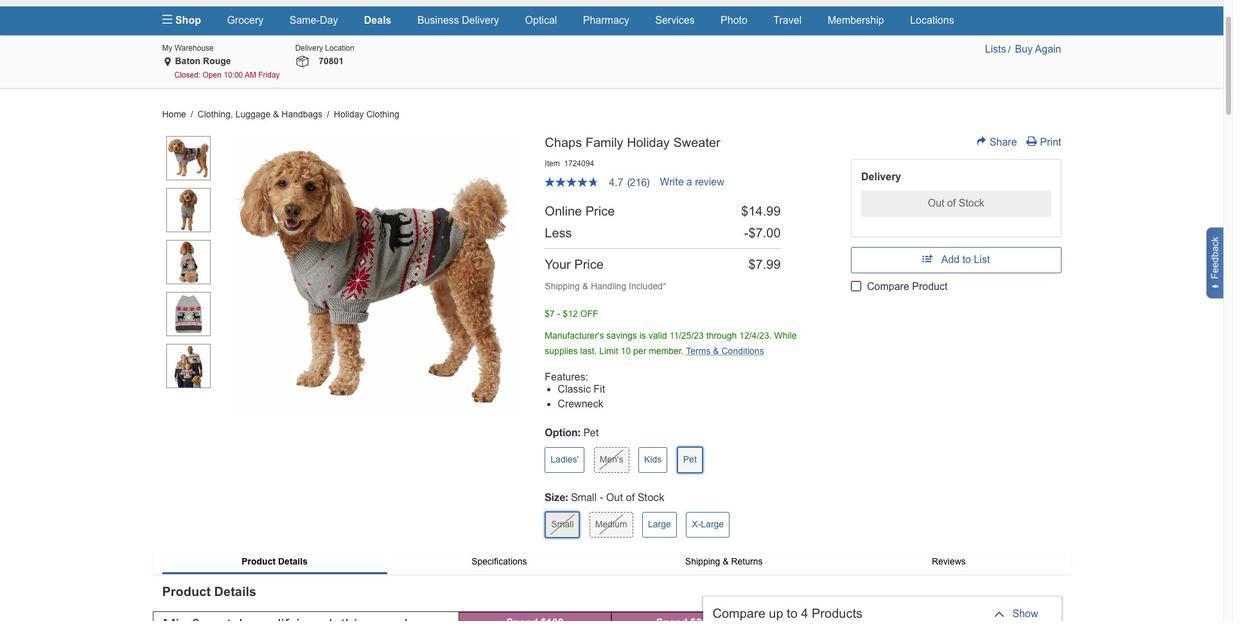 Task type: locate. For each thing, give the bounding box(es) containing it.
pharmacy link
[[583, 15, 629, 26]]

same-
[[289, 15, 320, 26]]

& left returns
[[723, 557, 729, 567]]

my
[[162, 43, 172, 52]]

ladies'
[[551, 455, 579, 465]]

print link
[[1027, 137, 1061, 147]]

- left out
[[599, 492, 603, 503]]

buy again link
[[1015, 43, 1061, 54]]

& right luggage
[[273, 109, 279, 119]]

1 vertical spatial to
[[787, 607, 798, 621]]

- left "7.00"
[[744, 226, 749, 240]]

0 vertical spatial compare
[[867, 281, 909, 292]]

2 horizontal spatial product
[[912, 281, 948, 292]]

business
[[417, 15, 459, 26]]

holiday left clothing
[[334, 109, 364, 119]]

Pet radio
[[677, 447, 703, 474]]

2 vertical spatial -
[[599, 492, 603, 503]]

pet right kids
[[683, 455, 697, 465]]

shipping down x-large radio
[[685, 557, 720, 567]]

up
[[769, 607, 783, 621]]

to
[[962, 255, 971, 265], [787, 607, 798, 621]]

reviews
[[932, 557, 966, 567]]

7.99
[[756, 258, 781, 272]]

price down the 4.7 on the top of page
[[586, 204, 615, 218]]

large up shipping & returns
[[701, 520, 724, 530]]

large inside x-large radio
[[701, 520, 724, 530]]

photo
[[721, 15, 747, 26]]

& down through
[[713, 346, 719, 356]]

Large radio
[[642, 512, 677, 538]]

holiday up the '(216)'
[[627, 135, 670, 149]]

again
[[1035, 43, 1061, 54]]

small right the size:
[[571, 492, 597, 503]]

Kids radio
[[638, 448, 667, 473]]

to left 4
[[787, 607, 798, 621]]

$
[[741, 204, 749, 218], [749, 226, 756, 240], [749, 258, 756, 272]]

terms & conditions link
[[686, 346, 764, 356]]

to left list in the top right of the page
[[962, 255, 971, 265]]

small inside radio
[[551, 520, 574, 530]]

compare products region
[[703, 597, 1061, 622]]

compare inside region
[[713, 607, 765, 621]]

0 horizontal spatial shipping
[[545, 281, 580, 291]]

1 horizontal spatial to
[[962, 255, 971, 265]]

option group containing small
[[545, 512, 832, 545]]

clothing
[[366, 109, 399, 119]]

0 horizontal spatial details
[[214, 585, 256, 599]]

small inside the size: small - out of stock
[[571, 492, 597, 503]]

holiday clothing
[[334, 109, 399, 119]]

photo link
[[721, 15, 747, 26]]

0 horizontal spatial holiday
[[334, 109, 364, 119]]

Ladies' radio
[[545, 448, 585, 473]]

1 horizontal spatial product
[[242, 557, 276, 567]]

0 vertical spatial holiday
[[334, 109, 364, 119]]

1 vertical spatial product
[[242, 557, 276, 567]]

shop link
[[162, 6, 213, 35]]

member.
[[649, 346, 684, 356]]

delivery
[[462, 15, 499, 26], [295, 43, 323, 52], [861, 172, 901, 183]]

& for shipping & handling included*
[[582, 281, 588, 291]]

0 vertical spatial $
[[741, 204, 749, 218]]

2 option group from the top
[[545, 512, 832, 545]]

0 horizontal spatial compare
[[713, 607, 765, 621]]

online price
[[545, 204, 615, 218]]

0 vertical spatial pet
[[583, 427, 599, 439]]

show button
[[992, 607, 1042, 622]]

4.7
[[609, 177, 623, 188]]

12/4/23.
[[739, 331, 772, 341]]

$12
[[563, 309, 578, 319]]

&
[[273, 109, 279, 119], [582, 281, 588, 291], [713, 346, 719, 356], [723, 557, 729, 567]]

1 horizontal spatial compare
[[867, 281, 909, 292]]

0 vertical spatial delivery
[[462, 15, 499, 26]]

1 horizontal spatial delivery
[[462, 15, 499, 26]]

1 vertical spatial pet
[[683, 455, 697, 465]]

1 option group from the top
[[545, 447, 832, 480]]

delivery for delivery
[[861, 172, 901, 183]]

price up 'shipping & handling included*'
[[574, 258, 604, 272]]

main element
[[162, 6, 1061, 35]]

0 horizontal spatial to
[[787, 607, 798, 621]]

conditions
[[722, 346, 764, 356]]

price for your price
[[574, 258, 604, 272]]

option group down stock
[[545, 512, 832, 545]]

pet
[[583, 427, 599, 439], [683, 455, 697, 465]]

pet 5 image
[[166, 344, 211, 388]]

size:
[[545, 491, 568, 503]]

1 vertical spatial price
[[574, 258, 604, 272]]

0 horizontal spatial product
[[162, 585, 211, 599]]

1 vertical spatial delivery
[[295, 43, 323, 52]]

pet inside 'option: pet'
[[583, 427, 599, 439]]

share
[[990, 137, 1017, 147]]

write a review button
[[660, 176, 724, 188]]

X-Large radio
[[686, 512, 730, 538]]

& for terms & conditions
[[713, 346, 719, 356]]

0 vertical spatial product
[[912, 281, 948, 292]]

large inside large radio
[[648, 520, 671, 530]]

deals link
[[364, 15, 391, 26]]

add
[[941, 255, 960, 265]]

1 vertical spatial option group
[[545, 512, 832, 545]]

pet 2 image
[[166, 188, 211, 232]]

pet right option:
[[583, 427, 599, 439]]

1 horizontal spatial -
[[599, 492, 603, 503]]

option group up stock
[[545, 447, 832, 480]]

1 vertical spatial compare
[[713, 607, 765, 621]]

shipping & handling included*
[[545, 281, 666, 291]]

large down stock
[[648, 520, 671, 530]]

open
[[203, 71, 221, 80]]

None button
[[861, 191, 1051, 217]]

size: small - out of stock
[[545, 491, 664, 503]]

& left handling
[[582, 281, 588, 291]]

family
[[586, 135, 623, 149]]

same-day link
[[289, 15, 338, 26]]

0 vertical spatial option group
[[545, 447, 832, 480]]

buy
[[1015, 43, 1033, 54]]

small down the size:
[[551, 520, 574, 530]]

chaps family holiday sweater
[[545, 135, 720, 149]]

1 vertical spatial small
[[551, 520, 574, 530]]

holiday clothing link
[[334, 109, 399, 119]]

pharmacy
[[583, 15, 629, 26]]

0 vertical spatial small
[[571, 492, 597, 503]]

specifications link
[[387, 555, 611, 570]]

1 horizontal spatial large
[[701, 520, 724, 530]]

clothing,
[[198, 109, 233, 119]]

0 horizontal spatial large
[[648, 520, 671, 530]]

$7 - $12 off
[[545, 309, 598, 319]]

is
[[639, 331, 646, 341]]

friday
[[258, 71, 280, 80]]

compare for compare up to 4 products
[[713, 607, 765, 621]]

services link
[[655, 15, 695, 26]]

0 horizontal spatial -
[[557, 309, 560, 319]]

1 vertical spatial holiday
[[627, 135, 670, 149]]

membership
[[828, 15, 884, 26]]

0 vertical spatial price
[[586, 204, 615, 218]]

price
[[586, 204, 615, 218], [574, 258, 604, 272]]

0 vertical spatial details
[[278, 557, 308, 567]]

rouge
[[203, 56, 231, 66]]

pet 1 image
[[232, 135, 516, 419], [166, 136, 211, 180]]

0 vertical spatial -
[[744, 226, 749, 240]]

x-
[[692, 520, 701, 530]]

add to list
[[941, 255, 990, 265]]

1 horizontal spatial holiday
[[627, 135, 670, 149]]

1 horizontal spatial shipping
[[685, 557, 720, 567]]

0 vertical spatial shipping
[[545, 281, 580, 291]]

- right $7
[[557, 309, 560, 319]]

handbags
[[281, 109, 322, 119]]

option group containing ladies'
[[545, 447, 832, 480]]

compare product
[[867, 281, 948, 292]]

delivery location
[[295, 43, 354, 52]]

2 large from the left
[[701, 520, 724, 530]]

sweater
[[673, 135, 720, 149]]

terms & conditions
[[686, 346, 764, 356]]

optical
[[525, 15, 557, 26]]

0 vertical spatial to
[[962, 255, 971, 265]]

limit
[[599, 346, 618, 356]]

reviews link
[[836, 555, 1061, 570]]

product
[[912, 281, 948, 292], [242, 557, 276, 567], [162, 585, 211, 599]]

0 horizontal spatial pet
[[583, 427, 599, 439]]

home link
[[162, 109, 186, 119]]

2 horizontal spatial delivery
[[861, 172, 901, 183]]

option group
[[545, 447, 832, 480], [545, 512, 832, 545]]

option: pet
[[545, 426, 599, 439]]

1 vertical spatial shipping
[[685, 557, 720, 567]]

out
[[606, 492, 623, 503]]

your price
[[545, 258, 604, 272]]

1 large from the left
[[648, 520, 671, 530]]

1 horizontal spatial pet
[[683, 455, 697, 465]]

shipping down your
[[545, 281, 580, 291]]

warehouse
[[175, 43, 214, 52]]

0 horizontal spatial delivery
[[295, 43, 323, 52]]

shipping & returns link
[[611, 555, 836, 570]]

product details link
[[162, 555, 387, 573]]

location
[[325, 43, 354, 52]]

to inside popup button
[[962, 255, 971, 265]]

2 vertical spatial delivery
[[861, 172, 901, 183]]

0 vertical spatial product details
[[242, 557, 308, 567]]



Task type: describe. For each thing, give the bounding box(es) containing it.
pet 4 image
[[166, 292, 211, 336]]

1 vertical spatial -
[[557, 309, 560, 319]]

closed:
[[174, 71, 200, 80]]

option:
[[545, 426, 581, 439]]

shipping for shipping & handling included*
[[545, 281, 580, 291]]

Men's radio
[[594, 448, 629, 473]]

pet 3 image
[[166, 240, 211, 284]]

item
[[545, 159, 560, 168]]

1 horizontal spatial pet 1 image
[[232, 135, 516, 419]]

baton rouge button
[[172, 56, 231, 68]]

1 vertical spatial product details
[[162, 585, 256, 599]]

4.7 (216)
[[609, 177, 650, 188]]

features: classic fit crewneck
[[545, 372, 605, 410]]

am
[[245, 71, 256, 80]]

delivery for delivery location
[[295, 43, 323, 52]]

7.00
[[756, 226, 781, 240]]

14.99
[[749, 204, 781, 218]]

business delivery
[[417, 15, 499, 26]]

kids
[[644, 455, 662, 465]]

- inside the size: small - out of stock
[[599, 492, 603, 503]]

valid
[[648, 331, 667, 341]]

handling
[[591, 281, 626, 291]]

price for online price
[[586, 204, 615, 218]]

lists
[[985, 43, 1006, 54]]

to inside the compare products region
[[787, 607, 798, 621]]

2 horizontal spatial -
[[744, 226, 749, 240]]

shipping for shipping & returns
[[685, 557, 720, 567]]

$7
[[545, 309, 555, 319]]

product details inside product details link
[[242, 557, 308, 567]]

locations
[[910, 15, 954, 26]]

Small radio
[[545, 512, 580, 539]]

item  1724094
[[545, 159, 594, 168]]

less
[[545, 226, 572, 240]]

x-large
[[692, 520, 724, 530]]

pet inside option
[[683, 455, 697, 465]]

home
[[162, 109, 186, 119]]

10:00
[[224, 71, 243, 80]]

travel
[[773, 15, 802, 26]]

a
[[687, 176, 692, 188]]

show
[[1012, 609, 1038, 620]]

add to list button
[[851, 247, 1061, 274]]

membership link
[[828, 15, 884, 26]]

1 vertical spatial $
[[749, 226, 756, 240]]

2 vertical spatial product
[[162, 585, 211, 599]]

list
[[974, 255, 990, 265]]

shipping & returns
[[685, 557, 763, 567]]

compare for compare product
[[867, 281, 909, 292]]

specifications
[[472, 557, 527, 567]]

fit
[[594, 384, 605, 395]]

feedback
[[1209, 237, 1220, 280]]

services
[[655, 15, 695, 26]]

1 vertical spatial details
[[214, 585, 256, 599]]

1 horizontal spatial details
[[278, 557, 308, 567]]

print
[[1040, 137, 1061, 147]]

deals
[[364, 15, 391, 26]]

features:
[[545, 372, 588, 383]]

compare up to 4 products
[[713, 607, 862, 621]]

per
[[633, 346, 646, 356]]

optical link
[[525, 15, 557, 26]]

stock
[[638, 492, 664, 503]]

baton rouge closed: open 10:00 am friday
[[174, 56, 280, 80]]

medium
[[595, 520, 627, 530]]

crewneck
[[558, 399, 603, 410]]

4
[[801, 607, 808, 621]]

clothing, luggage & handbags link
[[198, 109, 325, 119]]

last.
[[580, 346, 597, 356]]

grocery link
[[227, 15, 264, 26]]

business delivery link
[[417, 15, 499, 26]]

day
[[320, 15, 338, 26]]

online
[[545, 204, 582, 218]]

delivery inside main element
[[462, 15, 499, 26]]

lists link
[[985, 43, 1006, 54]]

through
[[706, 331, 737, 341]]

70801
[[319, 56, 344, 66]]

10
[[621, 346, 631, 356]]

classic
[[558, 384, 591, 395]]

review
[[695, 176, 724, 188]]

shop
[[172, 15, 201, 26]]

supplies
[[545, 346, 578, 356]]

of
[[626, 492, 635, 503]]

returns
[[731, 557, 763, 567]]

& for shipping & returns
[[723, 557, 729, 567]]

weatherproof vintage ladies' fairisle sweater image
[[882, 616, 1052, 622]]

luggage
[[235, 109, 270, 119]]

0 horizontal spatial pet 1 image
[[166, 136, 211, 180]]

2 vertical spatial $
[[749, 258, 756, 272]]

clothing, luggage & handbags
[[198, 109, 325, 119]]

chaps
[[545, 135, 582, 149]]

included*
[[629, 281, 666, 291]]

11/25/23
[[669, 331, 704, 341]]

travel link
[[773, 15, 802, 26]]

product inside product details link
[[242, 557, 276, 567]]

baton
[[175, 56, 200, 66]]

Medium radio
[[589, 512, 633, 538]]



Task type: vqa. For each thing, say whether or not it's contained in the screenshot.
the top Option Group
yes



